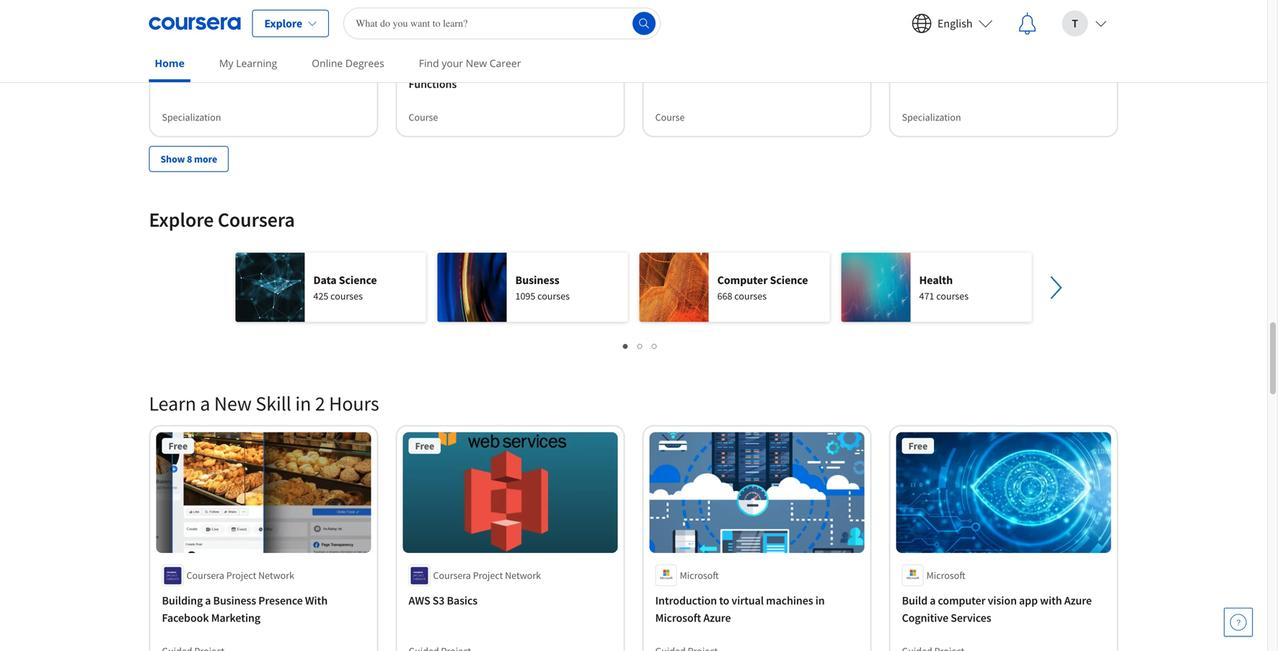 Task type: locate. For each thing, give the bounding box(es) containing it.
hopkins down english
[[955, 35, 990, 48]]

project for business
[[226, 569, 256, 582]]

to inside introduction to virtual machines in microsoft azure
[[720, 594, 730, 608]]

4 courses from the left
[[937, 290, 969, 303]]

science right data
[[339, 273, 377, 288]]

0 vertical spatial azure
[[1065, 594, 1093, 608]]

0 horizontal spatial business
[[213, 594, 256, 608]]

3 free from the left
[[909, 440, 928, 453]]

vision
[[988, 594, 1017, 608]]

network up aws s3 basics link
[[505, 569, 541, 582]]

help center image
[[1231, 614, 1248, 632]]

0 horizontal spatial network
[[258, 569, 295, 582]]

elementary
[[205, 59, 261, 74]]

advanced
[[276, 59, 324, 74]]

0 vertical spatial explore
[[265, 16, 303, 31]]

1 horizontal spatial coursera project network
[[433, 569, 541, 582]]

network
[[258, 569, 295, 582], [505, 569, 541, 582]]

azure down introduction
[[704, 611, 731, 626]]

1 horizontal spatial johns hopkins university
[[927, 35, 1034, 48]]

network for business
[[258, 569, 295, 582]]

free for aws
[[415, 440, 435, 453]]

free
[[169, 440, 188, 453], [415, 440, 435, 453], [909, 440, 928, 453]]

None search field
[[344, 8, 661, 39]]

courses right "425"
[[331, 290, 363, 303]]

a
[[200, 391, 210, 416], [205, 594, 211, 608], [930, 594, 936, 608]]

new inside find your new career link
[[466, 56, 487, 70]]

azure
[[1065, 594, 1093, 608], [704, 611, 731, 626]]

0 horizontal spatial university
[[251, 35, 294, 48]]

johns hopkins university down english
[[927, 35, 1034, 48]]

1 coursera project network from the left
[[187, 569, 295, 582]]

microsoft
[[680, 569, 719, 582], [927, 569, 966, 582], [656, 611, 702, 626]]

project
[[226, 569, 256, 582], [473, 569, 503, 582]]

online degrees
[[312, 56, 384, 70]]

1 horizontal spatial hopkins
[[955, 35, 990, 48]]

1 vertical spatial business
[[213, 594, 256, 608]]

coursera
[[218, 207, 295, 232], [187, 569, 224, 582], [433, 569, 471, 582]]

2 horizontal spatial university
[[992, 35, 1034, 48]]

0 horizontal spatial coursera project network
[[187, 569, 295, 582]]

2 johns hopkins university from the left
[[927, 35, 1034, 48]]

coursera up aws s3 basics
[[433, 569, 471, 582]]

building a business presence with facebook marketing link
[[162, 593, 366, 627]]

0 horizontal spatial course
[[409, 111, 438, 124]]

azure for microsoft
[[704, 611, 731, 626]]

project up building a business presence with facebook marketing
[[226, 569, 256, 582]]

2 johns from the left
[[927, 35, 953, 48]]

0 horizontal spatial to
[[263, 59, 274, 74]]

science inside data science 425 courses
[[339, 273, 377, 288]]

1 science from the left
[[339, 273, 377, 288]]

courses right 1095 in the left top of the page
[[538, 290, 570, 303]]

hopkins
[[214, 35, 249, 48], [955, 35, 990, 48]]

course
[[409, 111, 438, 124], [656, 111, 685, 124]]

2 science from the left
[[770, 273, 809, 288]]

1 courses from the left
[[331, 290, 363, 303]]

1 horizontal spatial business
[[516, 273, 560, 288]]

1 horizontal spatial to
[[720, 594, 730, 608]]

in right machines on the bottom of the page
[[816, 594, 825, 608]]

new inside learn a new skill in 2 hours collection element
[[214, 391, 252, 416]]

data science image
[[236, 253, 305, 322]]

new down of
[[466, 56, 487, 70]]

2 network from the left
[[505, 569, 541, 582]]

johns
[[187, 35, 212, 48], [927, 35, 953, 48]]

coursera project network for business
[[187, 569, 295, 582]]

aws s3 basics
[[409, 594, 478, 608]]

t button
[[1051, 0, 1119, 47]]

2 horizontal spatial free
[[909, 440, 928, 453]]

english
[[938, 16, 973, 31]]

1 specialization from the left
[[162, 111, 221, 124]]

2 project from the left
[[473, 569, 503, 582]]

0 horizontal spatial new
[[214, 391, 252, 416]]

in
[[295, 391, 311, 416], [816, 594, 825, 608]]

1 horizontal spatial course
[[656, 111, 685, 124]]

your
[[442, 56, 463, 70]]

in left 2
[[295, 391, 311, 416]]

build
[[903, 594, 928, 608]]

1 horizontal spatial science
[[770, 273, 809, 288]]

find your new career
[[419, 56, 521, 70]]

0 horizontal spatial hopkins
[[214, 35, 249, 48]]

courses
[[331, 290, 363, 303], [538, 290, 570, 303], [735, 290, 767, 303], [937, 290, 969, 303]]

azure inside introduction to virtual machines in microsoft azure
[[704, 611, 731, 626]]

0 horizontal spatial project
[[226, 569, 256, 582]]

in inside introduction to virtual machines in microsoft azure
[[816, 594, 825, 608]]

business
[[516, 273, 560, 288], [213, 594, 256, 608]]

learn a new skill in 2 hours collection element
[[140, 368, 1128, 652]]

computer science image
[[640, 253, 709, 322]]

2 coursera project network from the left
[[433, 569, 541, 582]]

microsoft up 'computer'
[[927, 569, 966, 582]]

university
[[251, 35, 294, 48], [433, 35, 476, 48], [992, 35, 1034, 48]]

my learning
[[219, 56, 277, 70]]

microsoft down introduction
[[656, 611, 702, 626]]

0 vertical spatial in
[[295, 391, 311, 416]]

s3
[[433, 594, 445, 608]]

1 horizontal spatial new
[[466, 56, 487, 70]]

a for building
[[205, 594, 211, 608]]

coursera project network
[[187, 569, 295, 582], [433, 569, 541, 582]]

a right build
[[930, 594, 936, 608]]

0 horizontal spatial specialization
[[162, 111, 221, 124]]

1 vertical spatial azure
[[704, 611, 731, 626]]

a inside build a computer vision app with azure cognitive services
[[930, 594, 936, 608]]

coursera project network up aws s3 basics link
[[433, 569, 541, 582]]

aws
[[409, 594, 431, 608]]

free for build
[[909, 440, 928, 453]]

0 horizontal spatial explore
[[149, 207, 214, 232]]

business up marketing
[[213, 594, 256, 608]]

8
[[187, 153, 192, 166]]

to
[[263, 59, 274, 74], [720, 594, 730, 608]]

coursera project network for basics
[[433, 569, 541, 582]]

science
[[339, 273, 377, 288], [770, 273, 809, 288]]

azure right with at the bottom right of page
[[1065, 594, 1093, 608]]

1 hopkins from the left
[[214, 35, 249, 48]]

0 horizontal spatial in
[[295, 391, 311, 416]]

health 471 courses
[[920, 273, 969, 303]]

1 vertical spatial in
[[816, 594, 825, 608]]

1 horizontal spatial project
[[473, 569, 503, 582]]

1 vertical spatial new
[[214, 391, 252, 416]]

1 johns hopkins university from the left
[[187, 35, 294, 48]]

explore
[[265, 16, 303, 31], [149, 207, 214, 232]]

algebra:
[[162, 59, 202, 74]]

2 free from the left
[[415, 440, 435, 453]]

1 horizontal spatial network
[[505, 569, 541, 582]]

0 horizontal spatial johns hopkins university
[[187, 35, 294, 48]]

0 horizontal spatial free
[[169, 440, 188, 453]]

business up 1095 in the left top of the page
[[516, 273, 560, 288]]

3 courses from the left
[[735, 290, 767, 303]]

0 vertical spatial business
[[516, 273, 560, 288]]

1 vertical spatial to
[[720, 594, 730, 608]]

2 hopkins from the left
[[955, 35, 990, 48]]

2 university from the left
[[433, 35, 476, 48]]

1 free from the left
[[169, 440, 188, 453]]

1 horizontal spatial johns
[[927, 35, 953, 48]]

a inside building a business presence with facebook marketing
[[205, 594, 211, 608]]

1 university from the left
[[251, 35, 294, 48]]

1 project from the left
[[226, 569, 256, 582]]

coursera project network up building a business presence with facebook marketing
[[187, 569, 295, 582]]

0 vertical spatial new
[[466, 56, 487, 70]]

0 vertical spatial to
[[263, 59, 274, 74]]

virtual
[[732, 594, 764, 608]]

explore down show 8 more
[[149, 207, 214, 232]]

1 horizontal spatial azure
[[1065, 594, 1093, 608]]

explore inside popup button
[[265, 16, 303, 31]]

0 horizontal spatial azure
[[704, 611, 731, 626]]

hopkins up my
[[214, 35, 249, 48]]

1 horizontal spatial in
[[816, 594, 825, 608]]

668
[[718, 290, 733, 303]]

build a computer vision app with azure cognitive services link
[[903, 593, 1106, 627]]

introduction
[[656, 594, 717, 608]]

1 horizontal spatial free
[[415, 440, 435, 453]]

build a computer vision app with azure cognitive services
[[903, 594, 1093, 626]]

new left skill
[[214, 391, 252, 416]]

azure for with
[[1065, 594, 1093, 608]]

2 courses from the left
[[538, 290, 570, 303]]

courses down health
[[937, 290, 969, 303]]

project up aws s3 basics link
[[473, 569, 503, 582]]

of
[[478, 35, 486, 48]]

1 network from the left
[[258, 569, 295, 582]]

microsoft up introduction
[[680, 569, 719, 582]]

online degrees link
[[306, 47, 390, 79]]

1 horizontal spatial explore
[[265, 16, 303, 31]]

0 horizontal spatial johns
[[187, 35, 212, 48]]

single
[[456, 59, 486, 74]]

2 specialization from the left
[[903, 111, 962, 124]]

specialization
[[162, 111, 221, 124], [903, 111, 962, 124]]

courses inside data science 425 courses
[[331, 290, 363, 303]]

3 university from the left
[[992, 35, 1034, 48]]

johns up algebra:
[[187, 35, 212, 48]]

cognitive
[[903, 611, 949, 626]]

1 horizontal spatial university
[[433, 35, 476, 48]]

science right computer at the right top
[[770, 273, 809, 288]]

explore up "advanced"
[[265, 16, 303, 31]]

1
[[553, 59, 559, 74]]

show
[[161, 153, 185, 166]]

johns down english
[[927, 35, 953, 48]]

science inside computer science 668 courses
[[770, 273, 809, 288]]

show 8 more
[[161, 153, 217, 166]]

azure inside build a computer vision app with azure cognitive services
[[1065, 594, 1093, 608]]

part
[[530, 59, 551, 74]]

1 vertical spatial explore
[[149, 207, 214, 232]]

variable
[[488, 59, 528, 74]]

network up presence
[[258, 569, 295, 582]]

coursera up the building
[[187, 569, 224, 582]]

johns hopkins university
[[187, 35, 294, 48], [927, 35, 1034, 48]]

my
[[219, 56, 234, 70]]

functions
[[409, 77, 457, 91]]

a right the building
[[205, 594, 211, 608]]

introduction to virtual machines in microsoft azure link
[[656, 593, 859, 627]]

1 horizontal spatial specialization
[[903, 111, 962, 124]]

johns hopkins university up "my learning"
[[187, 35, 294, 48]]

courses down computer at the right top
[[735, 290, 767, 303]]

0 horizontal spatial science
[[339, 273, 377, 288]]



Task type: describe. For each thing, give the bounding box(es) containing it.
explore for explore coursera
[[149, 207, 214, 232]]

degrees
[[346, 56, 384, 70]]

network for basics
[[505, 569, 541, 582]]

data
[[314, 273, 337, 288]]

hours
[[329, 391, 379, 416]]

english button
[[901, 0, 1005, 47]]

calculus: single variable part 1 - functions
[[409, 59, 565, 91]]

free for building
[[169, 440, 188, 453]]

with
[[1041, 594, 1063, 608]]

building a business presence with facebook marketing
[[162, 594, 328, 626]]

business 1095 courses
[[516, 273, 570, 303]]

facebook
[[162, 611, 209, 626]]

skill
[[256, 391, 291, 416]]

online
[[312, 56, 343, 70]]

1 course from the left
[[409, 111, 438, 124]]

business inside building a business presence with facebook marketing
[[213, 594, 256, 608]]

2 course from the left
[[656, 111, 685, 124]]

introduction to virtual machines in microsoft azure
[[656, 594, 825, 626]]

computer
[[718, 273, 768, 288]]

home link
[[149, 47, 190, 82]]

career
[[490, 56, 521, 70]]

coursera up data science image
[[218, 207, 295, 232]]

a right learn
[[200, 391, 210, 416]]

t
[[1073, 16, 1079, 31]]

in for skill
[[295, 391, 311, 416]]

university of pennsylvania
[[433, 35, 544, 48]]

microsoft for to
[[680, 569, 719, 582]]

471
[[920, 290, 935, 303]]

microsoft inside introduction to virtual machines in microsoft azure
[[656, 611, 702, 626]]

health image
[[842, 253, 911, 322]]

explore coursera
[[149, 207, 295, 232]]

machines
[[767, 594, 814, 608]]

computer science 668 courses
[[718, 273, 809, 303]]

calculus:
[[409, 59, 453, 74]]

show 8 more button
[[149, 146, 229, 172]]

learn
[[149, 391, 196, 416]]

425
[[314, 290, 329, 303]]

2
[[315, 391, 325, 416]]

data science 425 courses
[[314, 273, 377, 303]]

a for build
[[930, 594, 936, 608]]

home
[[155, 56, 185, 70]]

move carousel right image
[[1040, 270, 1074, 305]]

with
[[305, 594, 328, 608]]

coursera image
[[149, 12, 241, 35]]

aws s3 basics link
[[409, 593, 612, 610]]

science for data science
[[339, 273, 377, 288]]

more
[[194, 153, 217, 166]]

find
[[419, 56, 439, 70]]

courses inside computer science 668 courses
[[735, 290, 767, 303]]

explore for explore
[[265, 16, 303, 31]]

marketing
[[211, 611, 261, 626]]

learn a new skill in 2 hours
[[149, 391, 379, 416]]

science for computer science
[[770, 273, 809, 288]]

app
[[1020, 594, 1038, 608]]

learning
[[236, 56, 277, 70]]

1095
[[516, 290, 536, 303]]

calculus: single variable part 1 - functions link
[[409, 58, 612, 93]]

to inside based on your recent views collection element
[[263, 59, 274, 74]]

microsoft for a
[[927, 569, 966, 582]]

pennsylvania
[[488, 35, 544, 48]]

new for a
[[214, 391, 252, 416]]

based on your recent views collection element
[[140, 0, 1128, 195]]

presence
[[259, 594, 303, 608]]

explore button
[[252, 10, 329, 37]]

algebra: elementary to advanced
[[162, 59, 324, 74]]

basics
[[447, 594, 478, 608]]

business inside business 1095 courses
[[516, 273, 560, 288]]

-
[[561, 59, 565, 74]]

coursera for building
[[187, 569, 224, 582]]

algebra: elementary to advanced link
[[162, 58, 366, 75]]

1 johns from the left
[[187, 35, 212, 48]]

business image
[[438, 253, 507, 322]]

find your new career link
[[413, 47, 527, 79]]

courses inside "health 471 courses"
[[937, 290, 969, 303]]

my learning link
[[214, 47, 283, 79]]

new for your
[[466, 56, 487, 70]]

building
[[162, 594, 203, 608]]

project for basics
[[473, 569, 503, 582]]

coursera for aws
[[433, 569, 471, 582]]

courses inside business 1095 courses
[[538, 290, 570, 303]]

services
[[951, 611, 992, 626]]

What do you want to learn? text field
[[344, 8, 661, 39]]

in for machines
[[816, 594, 825, 608]]

health
[[920, 273, 953, 288]]

computer
[[938, 594, 986, 608]]



Task type: vqa. For each thing, say whether or not it's contained in the screenshot.


